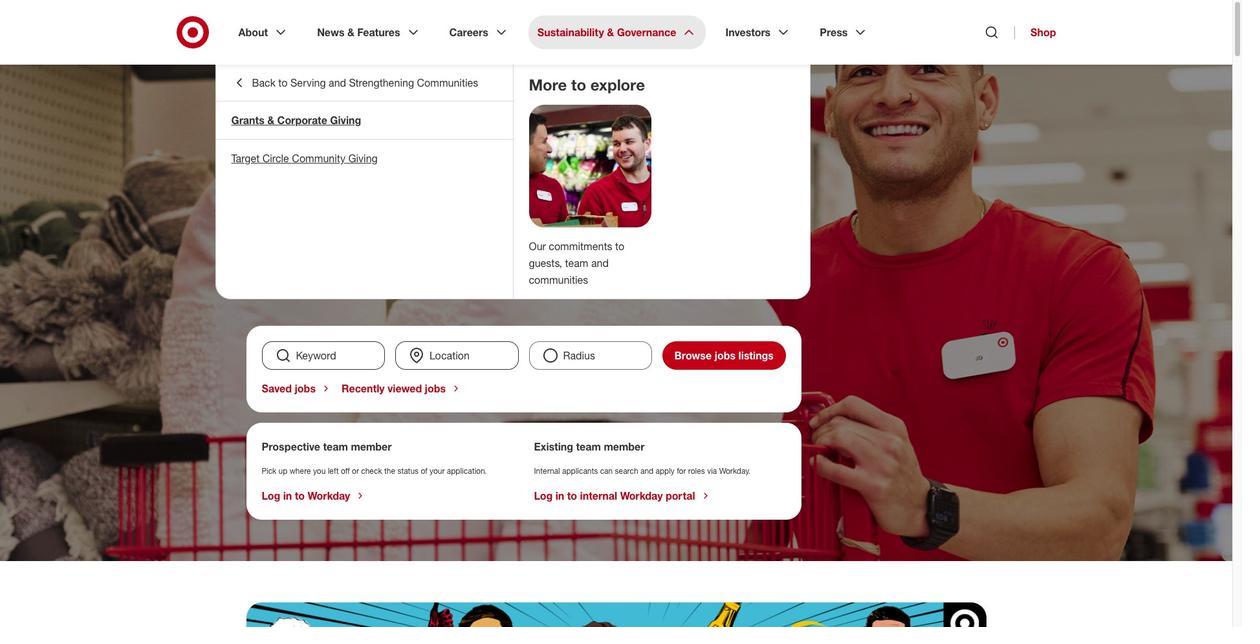 Task type: locate. For each thing, give the bounding box(es) containing it.
1 horizontal spatial and
[[591, 257, 609, 270]]

careers for careers
[[449, 26, 488, 39]]

& right news
[[347, 26, 354, 39]]

0 horizontal spatial &
[[267, 114, 274, 127]]

you
[[246, 184, 335, 248], [313, 466, 326, 476]]

1 horizontal spatial log
[[534, 490, 553, 503]]

jobs right saved in the bottom left of the page
[[295, 382, 316, 395]]

& for news
[[347, 26, 354, 39]]

you inside 'careers work somewhere you love.'
[[246, 184, 335, 248]]

0 horizontal spatial in
[[283, 490, 292, 503]]

team down the commitments
[[565, 257, 588, 270]]

sustainability & governance link
[[528, 16, 706, 49]]

2 workday from the left
[[620, 490, 663, 503]]

2 member from the left
[[604, 441, 645, 453]]

giving
[[330, 114, 361, 127], [348, 152, 378, 165]]

0 vertical spatial giving
[[330, 114, 361, 127]]

jobs for saved
[[295, 382, 316, 395]]

2 horizontal spatial jobs
[[715, 349, 736, 362]]

1 vertical spatial giving
[[348, 152, 378, 165]]

to
[[571, 75, 586, 94], [278, 76, 288, 89], [615, 240, 624, 253], [295, 490, 305, 503], [567, 490, 577, 503]]

of
[[421, 466, 427, 476]]

sustainability & governance
[[537, 26, 676, 39]]

and inside button
[[329, 76, 346, 89]]

jobs left the listings
[[715, 349, 736, 362]]

0 vertical spatial you
[[246, 184, 335, 248]]

back to serving and strengthening communities
[[252, 76, 478, 89]]

prospective
[[262, 441, 320, 453]]

0 horizontal spatial jobs
[[295, 382, 316, 395]]

1 member from the left
[[351, 441, 392, 453]]

2 in from the left
[[555, 490, 564, 503]]

corporate
[[277, 114, 327, 127]]

our commitments to guests, team and communities link
[[529, 240, 624, 286]]

2 vertical spatial and
[[640, 466, 653, 476]]

workday
[[308, 490, 350, 503], [620, 490, 663, 503]]

1 vertical spatial careers
[[246, 106, 305, 125]]

and
[[329, 76, 346, 89], [591, 257, 609, 270], [640, 466, 653, 476]]

careers up communities
[[449, 26, 488, 39]]

sustainability
[[537, 26, 604, 39]]

circle
[[262, 152, 289, 165]]

you for work
[[246, 184, 335, 248]]

and right serving at left top
[[329, 76, 346, 89]]

two target team members smiling in the grocery department image
[[529, 105, 651, 228]]

news & features link
[[308, 16, 430, 49]]

press
[[820, 26, 848, 39]]

careers link
[[440, 16, 518, 49]]

1 horizontal spatial &
[[347, 26, 354, 39]]

you down target circle community giving
[[246, 184, 335, 248]]

somewhere
[[387, 127, 674, 191]]

log down internal at the bottom of the page
[[534, 490, 553, 503]]

about
[[238, 26, 268, 39]]

&
[[347, 26, 354, 39], [607, 26, 614, 39], [267, 114, 274, 127]]

to right back
[[278, 76, 288, 89]]

to right the commitments
[[615, 240, 624, 253]]

commitments
[[549, 240, 612, 253]]

1 horizontal spatial careers
[[449, 26, 488, 39]]

None text field
[[262, 342, 385, 370], [395, 342, 518, 370], [262, 342, 385, 370], [395, 342, 518, 370]]

existing
[[534, 441, 573, 453]]

2 horizontal spatial and
[[640, 466, 653, 476]]

applicants
[[562, 466, 598, 476]]

careers
[[449, 26, 488, 39], [246, 106, 305, 125]]

jobs for browse
[[715, 349, 736, 362]]

to down where
[[295, 490, 305, 503]]

team
[[565, 257, 588, 270], [323, 441, 348, 453], [576, 441, 601, 453]]

internal applicants can search and apply for roles via workday.
[[534, 466, 750, 476]]

log in to workday
[[262, 490, 350, 503]]

or
[[352, 466, 359, 476]]

team up applicants
[[576, 441, 601, 453]]

the
[[384, 466, 395, 476]]

grants & corporate giving
[[231, 114, 361, 127]]

jobs
[[715, 349, 736, 362], [295, 382, 316, 395], [425, 382, 446, 395]]

member
[[351, 441, 392, 453], [604, 441, 645, 453]]

team for existing team member
[[576, 441, 601, 453]]

target circle community giving
[[231, 152, 378, 165]]

team up left
[[323, 441, 348, 453]]

log for log in to internal workday portal
[[534, 490, 553, 503]]

log down pick
[[262, 490, 280, 503]]

workday down internal applicants can search and apply for roles via workday.
[[620, 490, 663, 503]]

you left left
[[313, 466, 326, 476]]

1 vertical spatial you
[[313, 466, 326, 476]]

about link
[[229, 16, 298, 49]]

jobs right 'viewed'
[[425, 382, 446, 395]]

to inside our commitments to guests, team and communities
[[615, 240, 624, 253]]

log
[[262, 490, 280, 503], [534, 490, 553, 503]]

target
[[231, 152, 260, 165]]

1 horizontal spatial in
[[555, 490, 564, 503]]

& for sustainability
[[607, 26, 614, 39]]

and down the commitments
[[591, 257, 609, 270]]

saved
[[262, 382, 292, 395]]

news & features
[[317, 26, 400, 39]]

2 log from the left
[[534, 490, 553, 503]]

careers inside "site navigation" element
[[449, 26, 488, 39]]

prospective team member
[[262, 441, 392, 453]]

more
[[529, 75, 567, 94]]

in down up
[[283, 490, 292, 503]]

can
[[600, 466, 613, 476]]

0 horizontal spatial workday
[[308, 490, 350, 503]]

2 horizontal spatial &
[[607, 26, 614, 39]]

explore
[[590, 75, 645, 94]]

1 horizontal spatial jobs
[[425, 382, 446, 395]]

0 horizontal spatial and
[[329, 76, 346, 89]]

jobs inside 'button'
[[715, 349, 736, 362]]

log in to internal workday portal link
[[534, 490, 711, 503]]

0 horizontal spatial member
[[351, 441, 392, 453]]

browse jobs listings
[[674, 349, 774, 362]]

our
[[529, 240, 546, 253]]

log in to internal workday portal
[[534, 490, 695, 503]]

giving down the grants & corporate giving link at the left of the page
[[348, 152, 378, 165]]

log in to workday link
[[262, 490, 366, 503]]

1 in from the left
[[283, 490, 292, 503]]

& right grants
[[267, 114, 274, 127]]

member up the search
[[604, 441, 645, 453]]

work
[[246, 127, 373, 191]]

viewed
[[387, 382, 422, 395]]

0 horizontal spatial log
[[262, 490, 280, 503]]

and inside our commitments to guests, team and communities
[[591, 257, 609, 270]]

press link
[[811, 16, 877, 49]]

apply
[[656, 466, 675, 476]]

back
[[252, 76, 275, 89]]

you for up
[[313, 466, 326, 476]]

recently viewed jobs link
[[342, 382, 461, 395]]

in for internal
[[555, 490, 564, 503]]

careers inside 'careers work somewhere you love.'
[[246, 106, 305, 125]]

serving
[[290, 76, 326, 89]]

giving for target circle community giving
[[348, 152, 378, 165]]

member up check
[[351, 441, 392, 453]]

0 vertical spatial and
[[329, 76, 346, 89]]

in
[[283, 490, 292, 503], [555, 490, 564, 503]]

and left apply in the right bottom of the page
[[640, 466, 653, 476]]

team inside our commitments to guests, team and communities
[[565, 257, 588, 270]]

giving down back to serving and strengthening communities button
[[330, 114, 361, 127]]

0 vertical spatial careers
[[449, 26, 488, 39]]

careers down back
[[246, 106, 305, 125]]

0 horizontal spatial careers
[[246, 106, 305, 125]]

for
[[677, 466, 686, 476]]

governance
[[617, 26, 676, 39]]

1 horizontal spatial workday
[[620, 490, 663, 503]]

workday down left
[[308, 490, 350, 503]]

in down internal at the bottom of the page
[[555, 490, 564, 503]]

internal
[[580, 490, 617, 503]]

1 log from the left
[[262, 490, 280, 503]]

workday.
[[719, 466, 750, 476]]

grants
[[231, 114, 264, 127]]

to down applicants
[[567, 490, 577, 503]]

& left governance
[[607, 26, 614, 39]]

1 vertical spatial and
[[591, 257, 609, 270]]

existing team member
[[534, 441, 645, 453]]

1 horizontal spatial member
[[604, 441, 645, 453]]



Task type: describe. For each thing, give the bounding box(es) containing it.
log for log in to workday
[[262, 490, 280, 503]]

community
[[292, 152, 345, 165]]

saved jobs link
[[262, 382, 331, 395]]

to for workday
[[295, 490, 305, 503]]

member for prospective team member
[[351, 441, 392, 453]]

application.
[[447, 466, 487, 476]]

via
[[707, 466, 717, 476]]

grants & corporate giving link
[[216, 102, 513, 139]]

off
[[341, 466, 350, 476]]

recently viewed jobs
[[342, 382, 446, 395]]

to for guests,
[[615, 240, 624, 253]]

1 workday from the left
[[308, 490, 350, 503]]

pick up where you left off or check the status of your application.
[[262, 466, 487, 476]]

member for existing team member
[[604, 441, 645, 453]]

features
[[357, 26, 400, 39]]

shop
[[1031, 26, 1056, 39]]

status
[[397, 466, 419, 476]]

communities
[[417, 76, 478, 89]]

where
[[290, 466, 311, 476]]

to for internal
[[567, 490, 577, 503]]

portal
[[666, 490, 695, 503]]

love.
[[349, 184, 461, 248]]

roles
[[688, 466, 705, 476]]

browse jobs listings button
[[662, 342, 786, 370]]

listings
[[738, 349, 774, 362]]

careers work somewhere you love.
[[246, 106, 674, 248]]

to right more
[[571, 75, 586, 94]]

check
[[361, 466, 382, 476]]

investors
[[725, 26, 771, 39]]

in for workday
[[283, 490, 292, 503]]

saved jobs
[[262, 382, 316, 395]]

news
[[317, 26, 344, 39]]

pick
[[262, 466, 276, 476]]

guests,
[[529, 257, 562, 270]]

search
[[615, 466, 638, 476]]

browse
[[674, 349, 712, 362]]

to inside button
[[278, 76, 288, 89]]

shop link
[[1014, 26, 1056, 39]]

recently
[[342, 382, 385, 395]]

communities
[[529, 274, 588, 286]]

target circle community giving link
[[216, 140, 513, 177]]

strengthening
[[349, 76, 414, 89]]

investors link
[[716, 16, 800, 49]]

your
[[430, 466, 445, 476]]

site navigation element
[[0, 0, 1242, 627]]

up
[[279, 466, 287, 476]]

back to serving and strengthening communities button
[[216, 65, 513, 101]]

more to explore
[[529, 75, 645, 94]]

careers for careers work somewhere you love.
[[246, 106, 305, 125]]

our commitments to guests, team and communities
[[529, 240, 624, 286]]

left
[[328, 466, 339, 476]]

internal
[[534, 466, 560, 476]]

& for grants
[[267, 114, 274, 127]]

giving for grants & corporate giving
[[330, 114, 361, 127]]

Browse jobs listings search field
[[256, 342, 791, 370]]

job search group
[[256, 342, 791, 370]]

team for prospective team member
[[323, 441, 348, 453]]



Task type: vqa. For each thing, say whether or not it's contained in the screenshot.
team for Existing team member
yes



